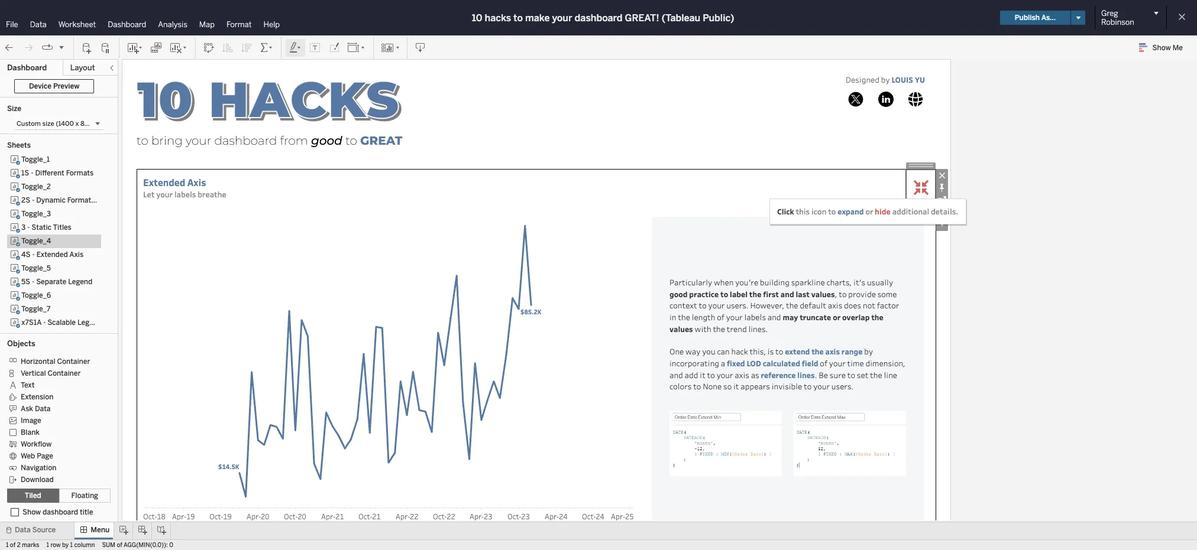 Task type: describe. For each thing, give the bounding box(es) containing it.
yu
[[915, 74, 926, 84]]

robinson
[[1102, 18, 1135, 27]]

worksheet
[[58, 20, 96, 29]]

you're
[[736, 278, 759, 288]]

designed by louis yu
[[846, 74, 926, 85]]

undo image
[[4, 42, 15, 54]]

field
[[802, 359, 819, 369]]

fix width image
[[936, 182, 949, 194]]

highlight image
[[289, 42, 302, 54]]

titles
[[53, 224, 72, 232]]

toggle_4
[[21, 237, 51, 246]]

3
[[21, 224, 26, 232]]

set
[[857, 370, 869, 381]]

10 hacks to make your dashboard great! (tableau public)
[[472, 12, 735, 23]]

your inside . be sure to set the line colors to none so it appears invisible to your users.
[[814, 382, 830, 392]]

to down add
[[694, 382, 702, 392]]

icon
[[812, 207, 827, 217]]

togglestate option group
[[7, 489, 111, 504]]

me
[[1173, 44, 1184, 52]]

0 horizontal spatial by
[[62, 543, 69, 550]]

device preview
[[29, 82, 80, 91]]

publish as... button
[[1001, 11, 1071, 25]]

clear sheet image
[[169, 42, 188, 54]]

and inside of your time dimension, and add it to your axis as
[[670, 370, 683, 381]]

file
[[6, 20, 18, 29]]

more options image
[[936, 219, 949, 231]]

navigation
[[21, 464, 56, 473]]

to left "make"
[[514, 12, 523, 23]]

1 horizontal spatial or
[[866, 207, 874, 217]]

workflow
[[21, 441, 52, 449]]

when
[[714, 278, 734, 288]]

size
[[42, 120, 54, 128]]

use as filter image
[[936, 207, 949, 219]]

this
[[796, 207, 810, 217]]

navigation option
[[7, 462, 102, 474]]

objects list box
[[7, 352, 111, 486]]

x7s1a - scalable legends
[[21, 319, 106, 327]]

designed
[[846, 74, 880, 85]]

0 horizontal spatial dashboard
[[7, 63, 47, 72]]

1 horizontal spatial marks. press enter to open the view data window.. use arrow keys to navigate data visualization elements. image
[[907, 170, 936, 205]]

horizontal container option
[[7, 356, 102, 368]]

legend
[[68, 278, 92, 286]]

hacks
[[485, 12, 511, 23]]

particularly when you're building sparkline charts, it's usually good practice to label the first and last values
[[670, 278, 895, 299]]

to inside particularly when you're building sparkline charts, it's usually good practice to label the first and last values
[[721, 289, 729, 299]]

image
[[21, 417, 41, 425]]

show for show dashboard title
[[22, 509, 41, 517]]

labels inside ", to provide some context to your users. however, the default axis does not factor in the length of your labels and"
[[745, 312, 766, 323]]

reference
[[761, 370, 796, 381]]

fixed
[[727, 359, 745, 369]]

text
[[21, 382, 35, 390]]

breathe
[[198, 189, 226, 200]]

with the trend lines.
[[693, 324, 768, 335]]

lines
[[798, 370, 815, 381]]

it inside of your time dimension, and add it to your axis as
[[700, 370, 706, 381]]

hide
[[875, 207, 891, 217]]

by inside by incorporating a
[[865, 347, 873, 357]]

ask
[[21, 405, 33, 414]]

the inside the may truncate or overlap the values
[[872, 312, 884, 323]]

click
[[778, 207, 795, 217]]

floating
[[71, 492, 98, 501]]

1 for 1 of 2 marks
[[6, 543, 9, 550]]

- for 1s
[[31, 169, 33, 178]]

0 horizontal spatial axis
[[69, 251, 84, 259]]

it's
[[854, 278, 866, 288]]

hack
[[732, 347, 749, 357]]

louis
[[892, 74, 914, 84]]

sum
[[102, 543, 115, 550]]

sort descending image
[[241, 42, 253, 54]]

4s
[[21, 251, 31, 259]]

web page
[[21, 453, 53, 461]]

collapse image
[[108, 65, 115, 72]]

horizontal
[[21, 358, 55, 366]]

additional
[[893, 207, 930, 217]]

default
[[800, 301, 827, 311]]

device preview button
[[14, 79, 94, 94]]

is
[[768, 347, 774, 357]]

list box containing toggle_1
[[7, 153, 111, 330]]

device
[[29, 82, 51, 91]]

fixed lod calculated field
[[727, 359, 819, 369]]

to right is
[[776, 347, 784, 357]]

the right the in
[[678, 312, 691, 323]]

users. inside ", to provide some context to your users. however, the default axis does not factor in the length of your labels and"
[[727, 301, 749, 311]]

2s
[[21, 196, 30, 205]]

you
[[703, 347, 716, 357]]

greg robinson
[[1102, 9, 1135, 27]]

download option
[[7, 474, 102, 486]]

0 horizontal spatial replay animation image
[[41, 42, 53, 54]]

however,
[[751, 301, 785, 311]]

objects
[[7, 340, 35, 349]]

show/hide cards image
[[381, 42, 400, 54]]

lines.
[[749, 324, 768, 335]]

extension
[[21, 393, 54, 402]]

toggle_7
[[21, 305, 51, 314]]

details.
[[932, 207, 959, 217]]

publish as...
[[1015, 14, 1056, 22]]

of inside ", to provide some context to your users. however, the default axis does not factor in the length of your labels and"
[[717, 312, 725, 323]]

the right with
[[713, 324, 726, 335]]

charts,
[[827, 278, 852, 288]]

it inside . be sure to set the line colors to none so it appears invisible to your users.
[[734, 382, 739, 392]]

extension option
[[7, 391, 102, 403]]

vertical container option
[[7, 368, 102, 379]]

marks
[[22, 543, 39, 550]]

1s
[[21, 169, 29, 178]]

the up may
[[786, 301, 799, 311]]

1 horizontal spatial replay animation image
[[58, 43, 65, 51]]

toggle_6
[[21, 292, 51, 300]]

your up "sure" at the right bottom of page
[[830, 359, 846, 369]]

to right ,
[[839, 289, 847, 300]]

be
[[819, 370, 829, 381]]

web
[[21, 453, 35, 461]]

x7s1a
[[21, 319, 41, 327]]

greg
[[1102, 9, 1119, 18]]

container for horizontal container
[[57, 358, 90, 366]]

formatting
[[67, 196, 104, 205]]

the inside one way you can hack this, is to extend the axis range
[[812, 347, 824, 357]]

image option
[[7, 415, 102, 427]]

dynamic
[[36, 196, 66, 205]]

map
[[199, 20, 215, 29]]

show mark labels image
[[310, 42, 321, 54]]



Task type: locate. For each thing, give the bounding box(es) containing it.
2 vertical spatial and
[[670, 370, 683, 381]]

colors
[[670, 382, 692, 392]]

0 horizontal spatial 1
[[6, 543, 9, 550]]

let
[[143, 189, 155, 200]]

1 vertical spatial or
[[833, 312, 841, 323]]

0 horizontal spatial it
[[700, 370, 706, 381]]

users.
[[727, 301, 749, 311], [832, 382, 854, 392]]

make
[[526, 12, 550, 23]]

go to sheet image
[[936, 194, 949, 207]]

your right "make"
[[552, 12, 573, 23]]

usually
[[868, 278, 894, 288]]

0 horizontal spatial or
[[833, 312, 841, 323]]

context
[[670, 301, 698, 311]]

1 vertical spatial marks. press enter to open the view data window.. use arrow keys to navigate data visualization elements. image
[[143, 211, 634, 509]]

- for x7s1a
[[43, 319, 46, 327]]

by left louis
[[882, 74, 890, 85]]

invisible
[[772, 382, 803, 392]]

your right let
[[156, 189, 173, 200]]

2 vertical spatial data
[[15, 527, 31, 535]]

- right the 'x7s1a'
[[43, 319, 46, 327]]

none
[[703, 382, 722, 392]]

extended down toggle_4
[[37, 251, 68, 259]]

click this icon to expand or hide additional details.
[[778, 207, 959, 217]]

labels left the breathe
[[174, 189, 196, 200]]

lod
[[747, 359, 762, 369]]

1 horizontal spatial show
[[1153, 44, 1172, 52]]

0 vertical spatial values
[[812, 289, 835, 299]]

blank option
[[7, 427, 102, 439]]

1
[[6, 543, 9, 550], [46, 543, 49, 550], [70, 543, 73, 550]]

extended inside list box
[[37, 251, 68, 259]]

dashboard down redo icon
[[7, 63, 47, 72]]

by incorporating a
[[670, 347, 875, 369]]

new worksheet image
[[127, 42, 143, 54]]

formats
[[66, 169, 94, 178]]

help
[[264, 20, 280, 29]]

0 vertical spatial labels
[[174, 189, 196, 200]]

1 vertical spatial show
[[22, 509, 41, 517]]

to down when
[[721, 289, 729, 299]]

publish
[[1015, 14, 1040, 22]]

practice
[[690, 289, 719, 299]]

extended axis let your labels breathe
[[143, 176, 226, 200]]

0
[[169, 543, 173, 550]]

1 vertical spatial data
[[35, 405, 51, 414]]

values inside particularly when you're building sparkline charts, it's usually good practice to label the first and last values
[[812, 289, 835, 299]]

- for 2s
[[32, 196, 35, 205]]

great!
[[625, 12, 660, 23]]

1 horizontal spatial 1
[[46, 543, 49, 550]]

can
[[717, 347, 730, 357]]

remove from dashboard image
[[936, 169, 949, 182]]

0 vertical spatial marks. press enter to open the view data window.. use arrow keys to navigate data visualization elements. image
[[907, 170, 936, 205]]

your down practice
[[709, 301, 725, 311]]

size
[[7, 105, 21, 113]]

replay animation image left new data source image
[[58, 43, 65, 51]]

replay animation image
[[41, 42, 53, 54], [58, 43, 65, 51]]

of right sum
[[117, 543, 122, 550]]

of your time dimension, and add it to your axis as
[[670, 359, 908, 381]]

list box
[[7, 153, 111, 330]]

download
[[21, 476, 54, 485]]

0 vertical spatial axis
[[187, 176, 206, 189]]

to up "none"
[[708, 370, 715, 381]]

1 horizontal spatial extended
[[143, 176, 185, 189]]

static
[[32, 224, 51, 232]]

0 horizontal spatial extended
[[37, 251, 68, 259]]

data for data
[[30, 20, 47, 29]]

users. down "sure" at the right bottom of page
[[832, 382, 854, 392]]

1 left row
[[46, 543, 49, 550]]

trend
[[727, 324, 747, 335]]

axis
[[828, 301, 843, 311], [826, 347, 840, 357], [735, 370, 750, 381]]

your down be
[[814, 382, 830, 392]]

labels inside extended axis let your labels breathe
[[174, 189, 196, 200]]

, to provide some context to your users. however, the default axis does not factor in the length of your labels and
[[670, 289, 901, 323]]

axis left the as
[[735, 370, 750, 381]]

some
[[878, 289, 897, 300]]

show me button
[[1134, 38, 1194, 57]]

it
[[700, 370, 706, 381], [734, 382, 739, 392]]

first
[[764, 289, 779, 299]]

1 of 2 marks
[[6, 543, 39, 550]]

marks. press enter to open the view data window.. use arrow keys to navigate data visualization elements. image
[[907, 170, 936, 205], [143, 211, 634, 509]]

to inside of your time dimension, and add it to your axis as
[[708, 370, 715, 381]]

- for 5s
[[32, 278, 35, 286]]

1 horizontal spatial by
[[865, 347, 873, 357]]

1 1 from the left
[[6, 543, 9, 550]]

sort ascending image
[[222, 42, 234, 54]]

values up default
[[812, 289, 835, 299]]

container
[[57, 358, 90, 366], [48, 370, 81, 378]]

dashboard left the great!
[[575, 12, 623, 23]]

duplicate image
[[150, 42, 162, 54]]

or inside the may truncate or overlap the values
[[833, 312, 841, 323]]

factor
[[877, 301, 900, 311]]

good
[[670, 289, 688, 299]]

extend
[[785, 347, 810, 357]]

your up trend
[[727, 312, 743, 323]]

sheets
[[7, 141, 31, 150]]

1 vertical spatial by
[[865, 347, 873, 357]]

2 vertical spatial axis
[[735, 370, 750, 381]]

1 vertical spatial dashboard
[[43, 509, 78, 517]]

1 vertical spatial dashboard
[[7, 63, 47, 72]]

the down not
[[872, 312, 884, 323]]

may truncate or overlap the values
[[670, 312, 886, 334]]

labels
[[174, 189, 196, 200], [745, 312, 766, 323]]

toggle_1
[[21, 156, 50, 164]]

1 horizontal spatial labels
[[745, 312, 766, 323]]

redo image
[[22, 42, 34, 54]]

the up 'field'
[[812, 347, 824, 357]]

incorporating
[[670, 359, 720, 369]]

data up redo icon
[[30, 20, 47, 29]]

- right 5s
[[32, 278, 35, 286]]

. be sure to set the line colors to none so it appears invisible to your users.
[[670, 370, 899, 392]]

values inside the may truncate or overlap the values
[[670, 324, 693, 334]]

your inside extended axis let your labels breathe
[[156, 189, 173, 200]]

1 horizontal spatial axis
[[187, 176, 206, 189]]

values
[[812, 289, 835, 299], [670, 324, 693, 334]]

0 vertical spatial data
[[30, 20, 47, 29]]

legends
[[78, 319, 106, 327]]

extended axis application
[[118, 59, 1197, 551]]

0 vertical spatial and
[[781, 289, 795, 299]]

0 vertical spatial extended
[[143, 176, 185, 189]]

toggle_2
[[21, 183, 51, 191]]

of left 2
[[10, 543, 16, 550]]

- right 4s
[[32, 251, 35, 259]]

0 vertical spatial or
[[866, 207, 874, 217]]

expand
[[838, 207, 864, 217]]

totals image
[[260, 42, 274, 54]]

2 horizontal spatial by
[[882, 74, 890, 85]]

analysis
[[158, 20, 187, 29]]

1 vertical spatial values
[[670, 324, 693, 334]]

axis inside one way you can hack this, is to extend the axis range
[[826, 347, 840, 357]]

0 vertical spatial show
[[1153, 44, 1172, 52]]

workflow option
[[7, 439, 102, 450]]

and left 'last'
[[781, 289, 795, 299]]

web page option
[[7, 450, 102, 462]]

1 left column
[[70, 543, 73, 550]]

0 horizontal spatial values
[[670, 324, 693, 334]]

public)
[[703, 12, 735, 23]]

to down practice
[[699, 301, 707, 311]]

overlap
[[843, 312, 870, 323]]

replay animation image right redo icon
[[41, 42, 53, 54]]

the right set
[[871, 370, 883, 381]]

to
[[514, 12, 523, 23], [829, 207, 836, 217], [721, 289, 729, 299], [839, 289, 847, 300], [699, 301, 707, 311], [776, 347, 784, 357], [708, 370, 715, 381], [848, 370, 856, 381], [694, 382, 702, 392], [804, 382, 812, 392]]

3 1 from the left
[[70, 543, 73, 550]]

5s - separate legend
[[21, 278, 92, 286]]

extended inside extended axis let your labels breathe
[[143, 176, 185, 189]]

of inside of your time dimension, and add it to your axis as
[[820, 359, 828, 369]]

0 horizontal spatial dashboard
[[43, 509, 78, 517]]

does
[[845, 301, 862, 311]]

1 vertical spatial users.
[[832, 382, 854, 392]]

.
[[815, 370, 818, 381]]

swap rows and columns image
[[203, 42, 215, 54]]

horizontal container
[[21, 358, 90, 366]]

extended up let
[[143, 176, 185, 189]]

0 horizontal spatial labels
[[174, 189, 196, 200]]

pause auto updates image
[[100, 42, 112, 54]]

0 horizontal spatial users.
[[727, 301, 749, 311]]

x
[[75, 120, 79, 128]]

axis up legend
[[69, 251, 84, 259]]

container down horizontal container
[[48, 370, 81, 378]]

of up with the trend lines. on the bottom right
[[717, 312, 725, 323]]

toggle_5
[[21, 265, 51, 273]]

way
[[686, 347, 701, 357]]

show left the me
[[1153, 44, 1172, 52]]

container inside option
[[48, 370, 81, 378]]

dashboard up new worksheet image
[[108, 20, 146, 29]]

in
[[670, 312, 677, 323]]

0 vertical spatial by
[[882, 74, 890, 85]]

2 horizontal spatial 1
[[70, 543, 73, 550]]

0 horizontal spatial marks. press enter to open the view data window.. use arrow keys to navigate data visualization elements. image
[[143, 211, 634, 509]]

1s - different formats
[[21, 169, 94, 178]]

the inside particularly when you're building sparkline charts, it's usually good practice to label the first and last values
[[750, 289, 762, 299]]

axis left the range
[[826, 347, 840, 357]]

2 vertical spatial by
[[62, 543, 69, 550]]

to left set
[[848, 370, 856, 381]]

not
[[863, 301, 876, 311]]

length
[[692, 312, 716, 323]]

sure
[[830, 370, 846, 381]]

it right add
[[700, 370, 706, 381]]

new data source image
[[81, 42, 93, 54]]

data up 1 of 2 marks
[[15, 527, 31, 535]]

show down tiled
[[22, 509, 41, 517]]

2 1 from the left
[[46, 543, 49, 550]]

row
[[51, 543, 61, 550]]

1 vertical spatial labels
[[745, 312, 766, 323]]

ask data option
[[7, 403, 102, 415]]

of
[[717, 312, 725, 323], [820, 359, 828, 369], [10, 543, 16, 550], [117, 543, 122, 550]]

0 horizontal spatial show
[[22, 509, 41, 517]]

your up so on the bottom of the page
[[717, 370, 734, 381]]

and inside particularly when you're building sparkline charts, it's usually good practice to label the first and last values
[[781, 289, 795, 299]]

0 vertical spatial axis
[[828, 301, 843, 311]]

and up colors
[[670, 370, 683, 381]]

axis up the breathe
[[187, 176, 206, 189]]

particularly
[[670, 278, 713, 288]]

it right so on the bottom of the page
[[734, 382, 739, 392]]

1 vertical spatial extended
[[37, 251, 68, 259]]

1 vertical spatial and
[[768, 312, 782, 323]]

5s
[[21, 278, 30, 286]]

scalable
[[47, 319, 76, 327]]

1 horizontal spatial users.
[[832, 382, 854, 392]]

1 vertical spatial axis
[[69, 251, 84, 259]]

axis down ,
[[828, 301, 843, 311]]

container inside option
[[57, 358, 90, 366]]

fit image
[[347, 42, 366, 54]]

dimension,
[[866, 359, 906, 369]]

show me
[[1153, 44, 1184, 52]]

container for vertical container
[[48, 370, 81, 378]]

dashboard down togglestate option group
[[43, 509, 78, 517]]

1 vertical spatial container
[[48, 370, 81, 378]]

or left hide
[[866, 207, 874, 217]]

- right the 3
[[27, 224, 30, 232]]

download image
[[415, 42, 427, 54]]

1 horizontal spatial dashboard
[[575, 12, 623, 23]]

tiled
[[25, 492, 41, 501]]

2s - dynamic formatting
[[21, 196, 104, 205]]

axis inside ", to provide some context to your users. however, the default axis does not factor in the length of your labels and"
[[828, 301, 843, 311]]

to down 'lines'
[[804, 382, 812, 392]]

the down you're
[[750, 289, 762, 299]]

0 vertical spatial users.
[[727, 301, 749, 311]]

1 for 1 row by 1 column
[[46, 543, 49, 550]]

and down however,
[[768, 312, 782, 323]]

sparkline
[[792, 278, 825, 288]]

layout
[[70, 63, 95, 72]]

1 left 2
[[6, 543, 9, 550]]

text option
[[7, 379, 102, 391]]

labels up lines. at bottom
[[745, 312, 766, 323]]

toggle_3
[[21, 210, 51, 218]]

0 vertical spatial container
[[57, 358, 90, 366]]

1 horizontal spatial dashboard
[[108, 20, 146, 29]]

and inside ", to provide some context to your users. however, the default axis does not factor in the length of your labels and"
[[768, 312, 782, 323]]

- right 2s
[[32, 196, 35, 205]]

or left 'overlap'
[[833, 312, 841, 323]]

- for 3
[[27, 224, 30, 232]]

the inside . be sure to set the line colors to none so it appears invisible to your users.
[[871, 370, 883, 381]]

format workbook image
[[328, 42, 340, 54]]

- right 1s
[[31, 169, 33, 178]]

by right row
[[62, 543, 69, 550]]

show for show me
[[1153, 44, 1172, 52]]

to right icon
[[829, 207, 836, 217]]

may
[[783, 312, 799, 323]]

data for data source
[[15, 527, 31, 535]]

1 horizontal spatial it
[[734, 382, 739, 392]]

show inside 'button'
[[1153, 44, 1172, 52]]

building
[[760, 278, 790, 288]]

data inside option
[[35, 405, 51, 414]]

by right the range
[[865, 347, 873, 357]]

- for 4s
[[32, 251, 35, 259]]

values down the in
[[670, 324, 693, 334]]

axis inside extended axis let your labels breathe
[[187, 176, 206, 189]]

4s - extended axis
[[21, 251, 84, 259]]

0 vertical spatial it
[[700, 370, 706, 381]]

1 horizontal spatial values
[[812, 289, 835, 299]]

label
[[730, 289, 748, 299]]

users. down label
[[727, 301, 749, 311]]

container up vertical container option
[[57, 358, 90, 366]]

users. inside . be sure to set the line colors to none so it appears invisible to your users.
[[832, 382, 854, 392]]

ask data
[[21, 405, 51, 414]]

1 vertical spatial axis
[[826, 347, 840, 357]]

0 vertical spatial dashboard
[[575, 12, 623, 23]]

axis inside of your time dimension, and add it to your axis as
[[735, 370, 750, 381]]

your
[[552, 12, 573, 23], [156, 189, 173, 200], [709, 301, 725, 311], [727, 312, 743, 323], [830, 359, 846, 369], [717, 370, 734, 381], [814, 382, 830, 392]]

image image
[[137, 62, 414, 153], [843, 90, 869, 109], [908, 91, 924, 108], [879, 92, 894, 107], [670, 411, 907, 477]]

data down "extension"
[[35, 405, 51, 414]]

show dashboard title
[[22, 509, 93, 517]]

1 vertical spatial it
[[734, 382, 739, 392]]

10
[[472, 12, 483, 23]]

of up be
[[820, 359, 828, 369]]

0 vertical spatial dashboard
[[108, 20, 146, 29]]



Task type: vqa. For each thing, say whether or not it's contained in the screenshot.
first workbook thumbnail from the left
no



